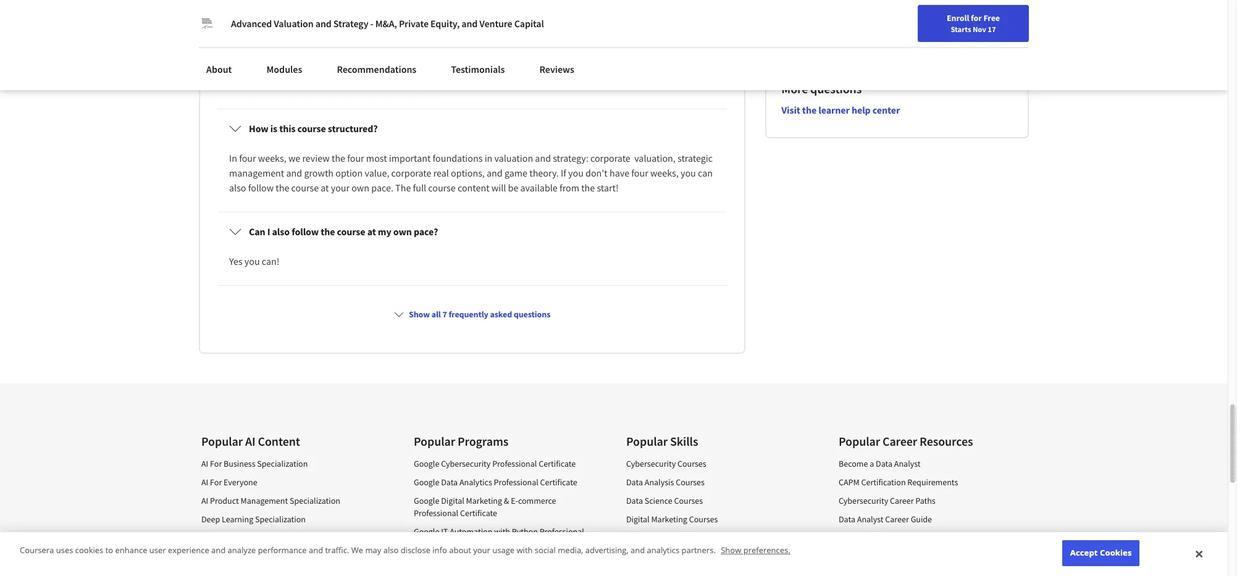 Task type: vqa. For each thing, say whether or not it's contained in the screenshot.
the middle YOU
yes



Task type: describe. For each thing, give the bounding box(es) containing it.
yes
[[229, 255, 243, 268]]

partners.
[[682, 545, 716, 556]]

capm
[[839, 477, 860, 488]]

capm certification requirements link
[[839, 477, 958, 488]]

about link
[[199, 56, 239, 83]]

coursera
[[20, 545, 54, 556]]

may
[[365, 545, 381, 556]]

also inside dropdown button
[[272, 226, 290, 238]]

1 horizontal spatial you
[[568, 167, 584, 179]]

17
[[988, 24, 996, 34]]

2 horizontal spatial four
[[632, 167, 649, 179]]

will
[[492, 182, 506, 194]]

and up theory.
[[535, 152, 551, 165]]

career for cybersecurity
[[890, 496, 914, 507]]

for inside enroll for free starts nov 17
[[971, 12, 982, 23]]

generative ai with large language models
[[201, 551, 353, 562]]

business
[[224, 459, 256, 470]]

user
[[149, 545, 166, 556]]

modules
[[267, 63, 302, 75]]

digital marketing courses
[[626, 514, 718, 525]]

google for google it automation with python professional certificate
[[414, 527, 440, 538]]

coursera uses cookies to enhance user experience and analyze performance and traffic. we may also disclose info about your usage with social media, advertising, and analytics partners. show preferences.
[[20, 545, 791, 556]]

reviews
[[540, 63, 575, 75]]

show preferences. link
[[721, 545, 791, 556]]

popular programs
[[414, 434, 509, 449]]

1 horizontal spatial four
[[347, 152, 364, 165]]

review
[[302, 152, 330, 165]]

also inside in four weeks, we review the four most important foundations in valuation and strategy: corporate  valuation, strategic management and growth option value, corporate real options, and game theory. if you don't have four weeks, you can also follow the course at your own pace. the full course content will be available from the start!
[[229, 182, 246, 194]]

is
[[270, 123, 277, 135]]

show all 7 frequently asked questions
[[409, 309, 551, 320]]

and up will
[[487, 167, 503, 179]]

certificate inside list item
[[527, 558, 565, 569]]

support
[[450, 558, 479, 569]]

deep learning specialization
[[201, 514, 306, 525]]

content
[[258, 434, 300, 449]]

real
[[434, 167, 449, 179]]

valuation
[[495, 152, 533, 165]]

recommendations
[[337, 63, 417, 75]]

data analyst career guide link
[[839, 514, 932, 525]]

google cybersecurity professional certificate link
[[414, 459, 576, 470]]

follow inside dropdown button
[[292, 226, 319, 238]]

cookies
[[75, 545, 103, 556]]

equity,
[[431, 17, 460, 30]]

specialization for ai product management specialization
[[290, 496, 340, 507]]

important
[[389, 152, 431, 165]]

data analysis courses link
[[626, 477, 705, 488]]

course right this
[[298, 123, 326, 135]]

advanced valuation and strategy - m&a, private equity, and venture capital
[[231, 17, 544, 30]]

visit the learner help center link
[[782, 104, 900, 116]]

the
[[395, 182, 411, 194]]

about
[[206, 63, 232, 75]]

for for everyone
[[210, 477, 222, 488]]

full
[[413, 182, 426, 194]]

google for google digital marketing & e-commerce professional certificate
[[414, 496, 440, 507]]

it inside google it automation with python professional certificate
[[441, 527, 448, 538]]

1 vertical spatial corporate
[[391, 167, 432, 179]]

more questions
[[782, 81, 862, 97]]

performance
[[258, 545, 307, 556]]

and left traffic.
[[309, 545, 323, 556]]

popular for popular ai content
[[201, 434, 243, 449]]

can i also follow the course at my own pace?
[[249, 226, 438, 238]]

experience
[[168, 545, 209, 556]]

own inside dropdown button
[[393, 226, 412, 238]]

at inside dropdown button
[[367, 226, 376, 238]]

list for ai
[[201, 458, 378, 576]]

0 vertical spatial questions
[[329, 5, 401, 27]]

generative for generative ai with large language models
[[201, 551, 240, 562]]

strategy:
[[553, 152, 589, 165]]

course down "growth"
[[291, 182, 319, 194]]

capm certification requirements
[[839, 477, 958, 488]]

professional up google data analytics professional certificate link
[[493, 459, 537, 470]]

data for data analysis courses
[[626, 477, 643, 488]]

free
[[984, 12, 1000, 23]]

1 vertical spatial show
[[721, 545, 742, 556]]

2 vertical spatial also
[[383, 545, 399, 556]]

enroll for free starts nov 17
[[947, 12, 1000, 34]]

frequently
[[449, 309, 489, 320]]

google it support professional certificate
[[414, 558, 565, 569]]

list for programs
[[414, 458, 591, 576]]

it for popular career resources
[[873, 533, 880, 544]]

2 vertical spatial specialization
[[255, 514, 306, 525]]

generative ai for everyone list item
[[201, 532, 378, 545]]

2 horizontal spatial questions
[[811, 81, 862, 97]]

career for popular
[[883, 434, 918, 449]]

valuation
[[274, 17, 314, 30]]

questions inside dropdown button
[[514, 309, 551, 320]]

how
[[249, 123, 269, 135]]

data for data analyst career guide
[[839, 514, 856, 525]]

data science courses link
[[626, 496, 703, 507]]

requirements
[[908, 477, 958, 488]]

management
[[241, 496, 288, 507]]

value,
[[365, 167, 389, 179]]

and left strategy
[[316, 17, 332, 30]]

usage
[[493, 545, 515, 556]]

skills
[[670, 434, 698, 449]]

available
[[521, 182, 558, 194]]

can
[[249, 226, 265, 238]]

info
[[433, 545, 447, 556]]

data science courses
[[626, 496, 703, 507]]

programs
[[458, 434, 509, 449]]

google it automation with python professional certificate
[[414, 527, 584, 550]]

advertising,
[[586, 545, 629, 556]]

testimonials
[[451, 63, 505, 75]]

courses down skills
[[678, 459, 707, 470]]

we
[[288, 152, 300, 165]]

social
[[535, 545, 556, 556]]

courses up the digital marketing courses link
[[674, 496, 703, 507]]

excel courses list item
[[626, 532, 803, 545]]

python
[[512, 527, 538, 538]]

courses down cybersecurity courses
[[676, 477, 705, 488]]

course left my
[[337, 226, 365, 238]]

professional inside google digital marketing & e-commerce professional certificate
[[414, 508, 459, 519]]

strategy
[[333, 17, 369, 30]]

0 horizontal spatial analyst
[[857, 514, 884, 525]]

everyone inside list item
[[263, 533, 296, 544]]

professional inside google it automation with python professional certificate
[[540, 527, 584, 538]]

1 horizontal spatial your
[[473, 545, 491, 556]]

certification
[[862, 477, 906, 488]]

analytics
[[647, 545, 680, 556]]

ai for business specialization
[[201, 459, 308, 470]]

popular for popular skills
[[626, 434, 668, 449]]

certificate inside google digital marketing & e-commerce professional certificate
[[460, 508, 497, 519]]

science
[[645, 496, 673, 507]]

uses
[[56, 545, 73, 556]]

deep
[[201, 514, 220, 525]]

ai for everyone link
[[201, 477, 257, 488]]

and down 'we'
[[286, 167, 302, 179]]

and right equity,
[[462, 17, 478, 30]]

the inside dropdown button
[[321, 226, 335, 238]]

the down don't
[[581, 182, 595, 194]]

cybersecurity for cybersecurity career paths
[[839, 496, 889, 507]]

it for popular programs
[[441, 558, 448, 569]]

ai product management specialization
[[201, 496, 340, 507]]

pace?
[[414, 226, 438, 238]]

from
[[560, 182, 580, 194]]

cybersecurity career paths
[[839, 496, 936, 507]]

digital marketing courses link
[[626, 514, 718, 525]]



Task type: locate. For each thing, give the bounding box(es) containing it.
0 horizontal spatial corporate
[[391, 167, 432, 179]]

2 list from the left
[[414, 458, 591, 576]]

1 vertical spatial for
[[251, 533, 261, 544]]

1 vertical spatial questions
[[811, 81, 862, 97]]

e-
[[511, 496, 518, 507]]

footer
[[0, 384, 1228, 576]]

marketing down analytics
[[466, 496, 502, 507]]

commerce
[[518, 496, 556, 507]]

0 vertical spatial for
[[971, 12, 982, 23]]

visit the learner help center
[[782, 104, 900, 116]]

marketing inside google digital marketing & e-commerce professional certificate
[[466, 496, 502, 507]]

frequently asked questions
[[199, 5, 401, 27]]

1 horizontal spatial with
[[494, 527, 510, 538]]

1 vertical spatial marketing
[[651, 514, 688, 525]]

large
[[269, 551, 289, 562]]

for up the ai for everyone
[[210, 459, 222, 470]]

in four weeks, we review the four most important foundations in valuation and strategy: corporate  valuation, strategic management and growth option value, corporate real options, and game theory. if you don't have four weeks, you can also follow the course at your own pace. the full course content will be available from the start!
[[229, 152, 715, 194]]

1 horizontal spatial marketing
[[651, 514, 688, 525]]

weeks, down valuation,
[[651, 167, 679, 179]]

1 vertical spatial career
[[890, 496, 914, 507]]

digital up excel
[[626, 514, 650, 525]]

nov
[[973, 24, 987, 34]]

courses inside list item
[[646, 533, 675, 544]]

google cybersecurity professional certificate
[[414, 459, 576, 470]]

option
[[336, 167, 363, 179]]

2 horizontal spatial cybersecurity
[[839, 496, 889, 507]]

1 for from the top
[[210, 459, 222, 470]]

1 horizontal spatial cybersecurity
[[626, 459, 676, 470]]

1 horizontal spatial at
[[367, 226, 376, 238]]

google for google courses
[[626, 551, 652, 562]]

career down capm certification requirements
[[890, 496, 914, 507]]

and down excel
[[631, 545, 645, 556]]

1 horizontal spatial asked
[[490, 309, 512, 320]]

0 vertical spatial weeks,
[[258, 152, 287, 165]]

data left the analysis
[[626, 477, 643, 488]]

popular ai content
[[201, 434, 300, 449]]

1 popular from the left
[[201, 434, 243, 449]]

we
[[351, 545, 363, 556]]

for down deep learning specialization link
[[251, 533, 261, 544]]

career up become a data analyst
[[883, 434, 918, 449]]

the down the management
[[276, 182, 289, 194]]

1 vertical spatial at
[[367, 226, 376, 238]]

0 vertical spatial show
[[409, 309, 430, 320]]

2 horizontal spatial also
[[383, 545, 399, 556]]

google courses link
[[626, 551, 683, 562]]

advanced
[[231, 17, 272, 30]]

cybersecurity up the analysis
[[626, 459, 676, 470]]

specialization
[[257, 459, 308, 470], [290, 496, 340, 507], [255, 514, 306, 525]]

at left my
[[367, 226, 376, 238]]

0 horizontal spatial cybersecurity
[[441, 459, 491, 470]]

data analyst career guide
[[839, 514, 932, 525]]

0 horizontal spatial asked
[[283, 5, 326, 27]]

google inside google it automation with python professional certificate
[[414, 527, 440, 538]]

course
[[298, 123, 326, 135], [291, 182, 319, 194], [428, 182, 456, 194], [337, 226, 365, 238]]

1 vertical spatial weeks,
[[651, 167, 679, 179]]

1 vertical spatial follow
[[292, 226, 319, 238]]

popular up business
[[201, 434, 243, 449]]

list
[[201, 458, 378, 576], [414, 458, 591, 576], [626, 458, 803, 576], [839, 458, 1016, 576]]

1 vertical spatial asked
[[490, 309, 512, 320]]

1 horizontal spatial corporate
[[591, 152, 631, 165]]

1 vertical spatial specialization
[[290, 496, 340, 507]]

cybersecurity courses link
[[626, 459, 707, 470]]

0 horizontal spatial for
[[251, 533, 261, 544]]

0 horizontal spatial follow
[[248, 182, 274, 194]]

0 horizontal spatial with
[[251, 551, 267, 562]]

with inside google it automation with python professional certificate
[[494, 527, 510, 538]]

0 horizontal spatial everyone
[[224, 477, 257, 488]]

the left my
[[321, 226, 335, 238]]

google inside list item
[[414, 558, 440, 569]]

analyst up "essential it certifications"
[[857, 514, 884, 525]]

weeks,
[[258, 152, 287, 165], [651, 167, 679, 179]]

theory.
[[530, 167, 559, 179]]

0 horizontal spatial show
[[409, 309, 430, 320]]

it down info
[[441, 558, 448, 569]]

become a data analyst
[[839, 459, 921, 470]]

1 horizontal spatial weeks,
[[651, 167, 679, 179]]

everyone down business
[[224, 477, 257, 488]]

list containing google cybersecurity professional certificate
[[414, 458, 591, 576]]

automation
[[450, 527, 493, 538]]

0 vertical spatial marketing
[[466, 496, 502, 507]]

cybersecurity for cybersecurity courses
[[626, 459, 676, 470]]

4 list from the left
[[839, 458, 1016, 576]]

0 horizontal spatial you
[[245, 255, 260, 268]]

1 vertical spatial everyone
[[263, 533, 296, 544]]

excel
[[626, 533, 645, 544]]

0 vertical spatial corporate
[[591, 152, 631, 165]]

learner
[[819, 104, 850, 116]]

1 horizontal spatial show
[[721, 545, 742, 556]]

1 horizontal spatial own
[[393, 226, 412, 238]]

1 vertical spatial analyst
[[857, 514, 884, 525]]

1 horizontal spatial everyone
[[263, 533, 296, 544]]

strategic
[[678, 152, 713, 165]]

digital down analytics
[[441, 496, 464, 507]]

erasmus university rotterdam image
[[199, 15, 216, 32]]

certifications
[[882, 533, 930, 544]]

the
[[802, 104, 817, 116], [332, 152, 345, 165], [276, 182, 289, 194], [581, 182, 595, 194], [321, 226, 335, 238]]

cybersecurity down capm
[[839, 496, 889, 507]]

list containing ai for business specialization
[[201, 458, 378, 576]]

show down excel courses list item
[[721, 545, 742, 556]]

0 vertical spatial generative
[[201, 533, 240, 544]]

1 vertical spatial your
[[473, 545, 491, 556]]

1 vertical spatial also
[[272, 226, 290, 238]]

2 vertical spatial questions
[[514, 309, 551, 320]]

1 vertical spatial generative
[[201, 551, 240, 562]]

data left science
[[626, 496, 643, 507]]

follow right i
[[292, 226, 319, 238]]

help
[[852, 104, 871, 116]]

google for google it support professional certificate
[[414, 558, 440, 569]]

for up nov
[[971, 12, 982, 23]]

four
[[239, 152, 256, 165], [347, 152, 364, 165], [632, 167, 649, 179]]

0 horizontal spatial at
[[321, 182, 329, 194]]

also right i
[[272, 226, 290, 238]]

data analysis courses
[[626, 477, 705, 488]]

most
[[366, 152, 387, 165]]

frequently
[[199, 5, 279, 27]]

if
[[561, 167, 566, 179]]

popular for popular career resources
[[839, 434, 880, 449]]

structured?
[[328, 123, 378, 135]]

you right yes
[[245, 255, 260, 268]]

0 vertical spatial follow
[[248, 182, 274, 194]]

generative inside list item
[[201, 533, 240, 544]]

0 horizontal spatial your
[[331, 182, 350, 194]]

google digital marketing & e-commerce professional certificate link
[[414, 496, 556, 519]]

for
[[210, 459, 222, 470], [210, 477, 222, 488]]

courses up excel courses list item
[[689, 514, 718, 525]]

asked inside the show all 7 frequently asked questions dropdown button
[[490, 309, 512, 320]]

follow inside in four weeks, we review the four most important foundations in valuation and strategy: corporate  valuation, strategic management and growth option value, corporate real options, and game theory. if you don't have four weeks, you can also follow the course at your own pace. the full course content will be available from the start!
[[248, 182, 274, 194]]

0 vertical spatial also
[[229, 182, 246, 194]]

with down python
[[517, 545, 533, 556]]

1 vertical spatial digital
[[626, 514, 650, 525]]

the up option
[[332, 152, 345, 165]]

excel courses
[[626, 533, 675, 544]]

analytics
[[460, 477, 492, 488]]

data left analytics
[[441, 477, 458, 488]]

0 vertical spatial asked
[[283, 5, 326, 27]]

career up certifications on the right of page
[[886, 514, 909, 525]]

specialization for ai for business specialization
[[257, 459, 308, 470]]

generative ai for everyone
[[201, 533, 296, 544]]

your inside in four weeks, we review the four most important foundations in valuation and strategy: corporate  valuation, strategic management and growth option value, corporate real options, and game theory. if you don't have four weeks, you can also follow the course at your own pace. the full course content will be available from the start!
[[331, 182, 350, 194]]

popular up become at the right of page
[[839, 434, 880, 449]]

follow down the management
[[248, 182, 274, 194]]

how is this course structured?
[[249, 123, 378, 135]]

at down "growth"
[[321, 182, 329, 194]]

testimonials link
[[444, 56, 512, 83]]

professional up e-
[[494, 477, 539, 488]]

for up product
[[210, 477, 222, 488]]

2 popular from the left
[[414, 434, 455, 449]]

accept
[[1071, 548, 1098, 559]]

about
[[449, 545, 471, 556]]

2 for from the top
[[210, 477, 222, 488]]

professional up "media,"
[[540, 527, 584, 538]]

the right visit
[[802, 104, 817, 116]]

1 list from the left
[[201, 458, 378, 576]]

0 horizontal spatial marketing
[[466, 496, 502, 507]]

also down the management
[[229, 182, 246, 194]]

show left all
[[409, 309, 430, 320]]

data right a
[[876, 459, 893, 470]]

google courses
[[626, 551, 683, 562]]

four right the 'have'
[[632, 167, 649, 179]]

&
[[504, 496, 509, 507]]

data up essential
[[839, 514, 856, 525]]

at inside in four weeks, we review the four most important foundations in valuation and strategy: corporate  valuation, strategic management and growth option value, corporate real options, and game theory. if you don't have four weeks, you can also follow the course at your own pace. the full course content will be available from the start!
[[321, 182, 329, 194]]

0 vertical spatial at
[[321, 182, 329, 194]]

popular for popular programs
[[414, 434, 455, 449]]

asked left strategy
[[283, 5, 326, 27]]

2 vertical spatial career
[[886, 514, 909, 525]]

recommendations link
[[330, 56, 424, 83]]

can
[[698, 167, 713, 179]]

four up option
[[347, 152, 364, 165]]

0 horizontal spatial questions
[[329, 5, 401, 27]]

own right my
[[393, 226, 412, 238]]

1 generative from the top
[[201, 533, 240, 544]]

0 vertical spatial specialization
[[257, 459, 308, 470]]

own inside in four weeks, we review the four most important foundations in valuation and strategy: corporate  valuation, strategic management and growth option value, corporate real options, and game theory. if you don't have four weeks, you can also follow the course at your own pace. the full course content will be available from the start!
[[352, 182, 370, 194]]

2 generative from the top
[[201, 551, 240, 562]]

a
[[870, 459, 874, 470]]

0 horizontal spatial four
[[239, 152, 256, 165]]

you right if
[[568, 167, 584, 179]]

product
[[210, 496, 239, 507]]

essential
[[839, 533, 871, 544]]

own down option
[[352, 182, 370, 194]]

list for career
[[839, 458, 1016, 576]]

data
[[876, 459, 893, 470], [441, 477, 458, 488], [626, 477, 643, 488], [626, 496, 643, 507], [839, 514, 856, 525]]

google for google cybersecurity professional certificate
[[414, 459, 440, 470]]

ai inside list item
[[242, 533, 249, 544]]

1 horizontal spatial for
[[971, 12, 982, 23]]

generative ai with large language models link
[[201, 551, 353, 562]]

4 popular from the left
[[839, 434, 880, 449]]

popular up cybersecurity courses link
[[626, 434, 668, 449]]

disclose
[[401, 545, 431, 556]]

content
[[458, 182, 490, 194]]

preferences.
[[744, 545, 791, 556]]

to
[[105, 545, 113, 556]]

professional inside list item
[[481, 558, 526, 569]]

0 vertical spatial analyst
[[895, 459, 921, 470]]

your down option
[[331, 182, 350, 194]]

your
[[331, 182, 350, 194], [473, 545, 491, 556]]

1 horizontal spatial digital
[[626, 514, 650, 525]]

analyst
[[895, 459, 921, 470], [857, 514, 884, 525]]

analyst up capm certification requirements link
[[895, 459, 921, 470]]

weeks, up the management
[[258, 152, 287, 165]]

ai product management specialization link
[[201, 496, 340, 507]]

can!
[[262, 255, 279, 268]]

marketing down data science courses
[[651, 514, 688, 525]]

popular left programs
[[414, 434, 455, 449]]

essential it certifications list item
[[839, 532, 1016, 545]]

digital inside google digital marketing & e-commerce professional certificate
[[441, 496, 464, 507]]

your up google it support professional certificate
[[473, 545, 491, 556]]

and left analyze
[[211, 545, 226, 556]]

for for business
[[210, 459, 222, 470]]

2 horizontal spatial you
[[681, 167, 696, 179]]

google for google data analytics professional certificate
[[414, 477, 440, 488]]

generative down deep
[[201, 533, 240, 544]]

1 horizontal spatial analyst
[[895, 459, 921, 470]]

show all 7 frequently asked questions button
[[389, 304, 556, 326]]

0 horizontal spatial also
[[229, 182, 246, 194]]

analyze
[[228, 545, 256, 556]]

capital
[[514, 17, 544, 30]]

with left "large"
[[251, 551, 267, 562]]

you down strategic
[[681, 167, 696, 179]]

certificate inside google it automation with python professional certificate
[[414, 539, 451, 550]]

list for skills
[[626, 458, 803, 576]]

popular
[[201, 434, 243, 449], [414, 434, 455, 449], [626, 434, 668, 449], [839, 434, 880, 449]]

show inside dropdown button
[[409, 309, 430, 320]]

footer containing popular ai content
[[0, 384, 1228, 576]]

collapsed list
[[215, 63, 730, 485]]

1 horizontal spatial also
[[272, 226, 290, 238]]

google it support professional certificate list item
[[414, 557, 591, 569]]

0 vertical spatial everyone
[[224, 477, 257, 488]]

it down 'data analyst career guide'
[[873, 533, 880, 544]]

1 vertical spatial for
[[210, 477, 222, 488]]

and
[[316, 17, 332, 30], [462, 17, 478, 30], [535, 152, 551, 165], [286, 167, 302, 179], [487, 167, 503, 179], [211, 545, 226, 556], [309, 545, 323, 556], [631, 545, 645, 556]]

3 popular from the left
[[626, 434, 668, 449]]

data for data science courses
[[626, 496, 643, 507]]

0 horizontal spatial weeks,
[[258, 152, 287, 165]]

professional up info
[[414, 508, 459, 519]]

0 vertical spatial own
[[352, 182, 370, 194]]

professional down usage
[[481, 558, 526, 569]]

four right in
[[239, 152, 256, 165]]

enhance
[[115, 545, 147, 556]]

course down the real
[[428, 182, 456, 194]]

become a data analyst link
[[839, 459, 921, 470]]

digital
[[441, 496, 464, 507], [626, 514, 650, 525]]

0 horizontal spatial digital
[[441, 496, 464, 507]]

generative for generative ai for everyone
[[201, 533, 240, 544]]

all
[[432, 309, 441, 320]]

corporate up the 'have'
[[591, 152, 631, 165]]

0 vertical spatial your
[[331, 182, 350, 194]]

1 horizontal spatial questions
[[514, 309, 551, 320]]

media,
[[558, 545, 583, 556]]

2 horizontal spatial with
[[517, 545, 533, 556]]

0 horizontal spatial own
[[352, 182, 370, 194]]

list containing cybersecurity courses
[[626, 458, 803, 576]]

also right may
[[383, 545, 399, 556]]

None search field
[[176, 8, 473, 32]]

list containing become a data analyst
[[839, 458, 1016, 576]]

3 list from the left
[[626, 458, 803, 576]]

starts
[[951, 24, 972, 34]]

corporate down important
[[391, 167, 432, 179]]

for inside generative ai for everyone list item
[[251, 533, 261, 544]]

courses down excel courses
[[654, 551, 683, 562]]

0 vertical spatial for
[[210, 459, 222, 470]]

0 vertical spatial digital
[[441, 496, 464, 507]]

google inside google digital marketing & e-commerce professional certificate
[[414, 496, 440, 507]]

for
[[971, 12, 982, 23], [251, 533, 261, 544]]

courses up analytics
[[646, 533, 675, 544]]

1 vertical spatial own
[[393, 226, 412, 238]]

0 vertical spatial career
[[883, 434, 918, 449]]

cybersecurity up analytics
[[441, 459, 491, 470]]

it up info
[[441, 527, 448, 538]]

with up usage
[[494, 527, 510, 538]]

generative down generative ai for everyone at the bottom
[[201, 551, 240, 562]]

everyone up performance
[[263, 533, 296, 544]]

asked right frequently
[[490, 309, 512, 320]]

1 horizontal spatial follow
[[292, 226, 319, 238]]

ai for everyone
[[201, 477, 257, 488]]



